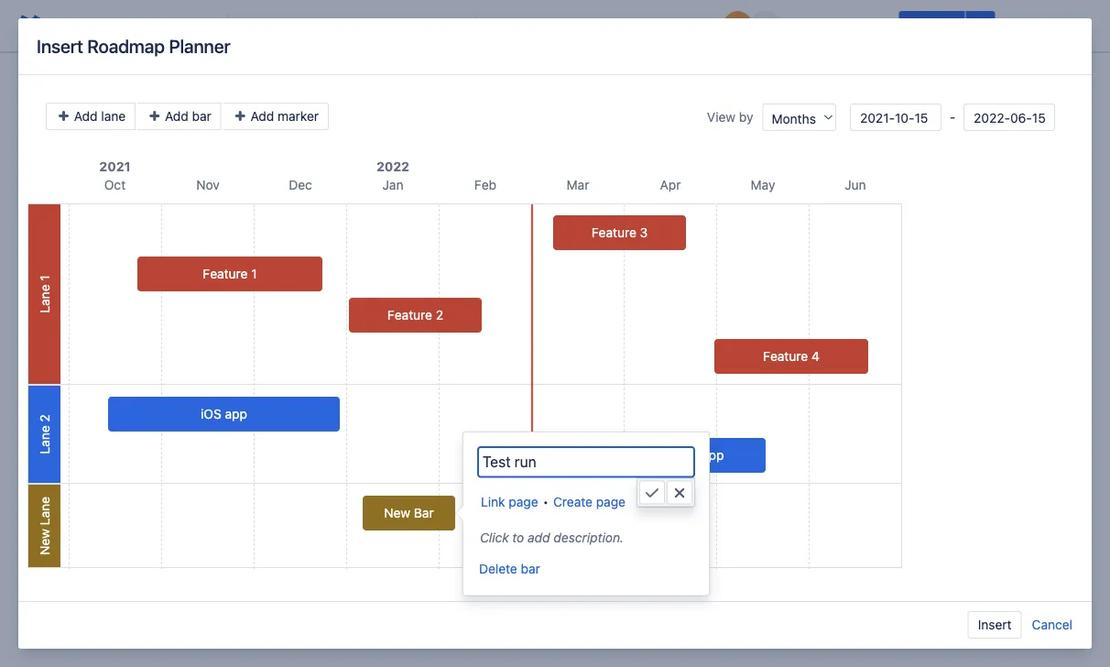 Task type: vqa. For each thing, say whether or not it's contained in the screenshot.
More Options ICON
no



Task type: describe. For each thing, give the bounding box(es) containing it.
roadmap planner image
[[211, 118, 233, 140]]

1 horizontal spatial roadmap
[[233, 121, 296, 138]]

insert for insert roadmap planner
[[37, 35, 83, 57]]

1 for lane 1
[[37, 275, 52, 281]]

undo ⌘z image
[[57, 15, 79, 37]]

cancel image
[[673, 485, 687, 500]]

feature 4
[[764, 349, 820, 364]]

redo ⌘⇧z image
[[75, 15, 97, 37]]

lane 2
[[37, 415, 52, 454]]

1 for feature 1
[[251, 266, 257, 281]]

add bar button
[[138, 103, 222, 130]]

2 for lane 2
[[37, 415, 52, 422]]

roadmap planner
[[233, 121, 350, 138]]

cancel button
[[1032, 611, 1074, 639]]

mar
[[567, 177, 590, 192]]

2022
[[377, 159, 410, 174]]

add
[[528, 530, 550, 545]]

yy-mm-dd text field
[[964, 104, 1056, 131]]

roadmap inside dialog
[[87, 35, 165, 57]]

insert roadmap planner dialog
[[18, 18, 1092, 649]]

saved
[[669, 18, 705, 33]]

add lane
[[71, 109, 126, 124]]

-
[[947, 110, 960, 125]]

update button
[[899, 11, 966, 40]]

edit image
[[465, 583, 487, 605]]

4
[[812, 349, 820, 364]]

copy image
[[579, 583, 601, 605]]

close
[[1011, 18, 1045, 33]]

jan
[[383, 177, 404, 192]]

mention image
[[538, 15, 560, 37]]

1 page from the left
[[509, 494, 538, 509]]

nov
[[196, 177, 220, 192]]

cancel
[[1033, 617, 1073, 632]]

app for ios app
[[225, 406, 247, 422]]

new for new bar
[[384, 505, 411, 521]]

remove image
[[617, 583, 639, 605]]

feature for feature 4
[[764, 349, 809, 364]]

feature for feature 2
[[388, 307, 433, 323]]

2022 jan
[[377, 159, 410, 192]]

link page link
[[481, 494, 538, 509]]

add image, video, or file image
[[519, 15, 541, 37]]

add for marker
[[251, 109, 274, 124]]

add lane button
[[46, 103, 136, 130]]

to
[[513, 530, 524, 545]]

layouts image
[[593, 15, 615, 37]]

john smith image
[[723, 11, 753, 40]]

close button
[[1000, 11, 1056, 40]]

click to add description.
[[480, 530, 624, 545]]

link image
[[501, 15, 523, 37]]

yy-mm-dd text field
[[850, 104, 942, 131]]

2021
[[99, 159, 131, 174]]



Task type: locate. For each thing, give the bounding box(es) containing it.
new for new lane
[[37, 529, 52, 555]]

0 horizontal spatial bar
[[192, 109, 211, 124]]

by
[[739, 110, 754, 125]]

table image
[[575, 15, 597, 37]]

ios
[[201, 406, 222, 422]]

3
[[640, 225, 648, 240]]

delete bar button
[[478, 555, 541, 582]]

1 vertical spatial roadmap
[[233, 121, 296, 138]]

1 vertical spatial 2
[[37, 415, 52, 422]]

feature
[[592, 225, 637, 240], [203, 266, 248, 281], [388, 307, 433, 323], [764, 349, 809, 364]]

1 horizontal spatial bar
[[521, 561, 541, 576]]

insert inside button
[[979, 617, 1012, 632]]

link
[[481, 494, 506, 509]]

page right create
[[596, 494, 626, 509]]

feature for feature 1
[[203, 266, 248, 281]]

adjust update settings image
[[970, 15, 992, 37]]

0 horizontal spatial roadmap
[[87, 35, 165, 57]]

1 vertical spatial new
[[37, 529, 52, 555]]

0 vertical spatial insert
[[37, 35, 83, 57]]

2
[[436, 307, 444, 323], [37, 415, 52, 422]]

add
[[74, 109, 98, 124], [165, 109, 189, 124], [251, 109, 274, 124]]

•
[[543, 494, 549, 509]]

description.
[[554, 530, 624, 545]]

add bar
[[161, 109, 211, 124]]

0 vertical spatial planner
[[169, 35, 231, 57]]

back to center image
[[490, 583, 512, 605]]

insert roadmap planner
[[37, 35, 231, 57]]

1 vertical spatial insert
[[979, 617, 1012, 632]]

delete bar
[[479, 561, 541, 576]]

go wide image
[[516, 583, 538, 605]]

1 horizontal spatial 1
[[251, 266, 257, 281]]

1 lane from the top
[[37, 285, 52, 313]]

1 vertical spatial lane
[[37, 426, 52, 454]]

1 horizontal spatial new
[[384, 505, 411, 521]]

1
[[251, 266, 257, 281], [37, 275, 52, 281]]

bullet list ⌘⇧8 image
[[390, 15, 412, 37]]

emoji image
[[556, 15, 578, 37]]

oct
[[104, 177, 126, 192]]

insert left the cancel
[[979, 617, 1012, 632]]

0 vertical spatial lane
[[37, 285, 52, 313]]

new
[[384, 505, 411, 521], [37, 529, 52, 555]]

apr
[[660, 177, 681, 192]]

0 horizontal spatial app
[[225, 406, 247, 422]]

0 vertical spatial 2
[[436, 307, 444, 323]]

italic ⌘i image
[[256, 15, 278, 37]]

1 horizontal spatial add
[[165, 109, 189, 124]]

go full width image
[[542, 583, 564, 605]]

new bar
[[384, 505, 434, 521]]

bar
[[414, 505, 434, 521]]

bar up go wide icon
[[521, 561, 541, 576]]

delete
[[479, 561, 518, 576]]

app right android
[[702, 448, 724, 463]]

bar for delete bar
[[521, 561, 541, 576]]

2 page from the left
[[596, 494, 626, 509]]

None text field
[[477, 446, 696, 478]]

app right ios
[[225, 406, 247, 422]]

marker
[[278, 109, 319, 124]]

1 vertical spatial planner
[[300, 121, 350, 138]]

numbered list ⌘⇧7 image
[[409, 15, 431, 37]]

add inside add marker button
[[251, 109, 274, 124]]

planner
[[169, 35, 231, 57], [300, 121, 350, 138]]

android
[[652, 448, 699, 463]]

2 add from the left
[[165, 109, 189, 124]]

click
[[480, 530, 509, 545]]

0 horizontal spatial page
[[509, 494, 538, 509]]

0 horizontal spatial 1
[[37, 275, 52, 281]]

add inside add bar button
[[165, 109, 189, 124]]

insert
[[37, 35, 83, 57], [979, 617, 1012, 632]]

bar inside delete bar button
[[521, 561, 541, 576]]

create page link
[[554, 494, 626, 509]]

add for bar
[[165, 109, 189, 124]]

feature 3
[[592, 225, 648, 240]]

link page • create page
[[481, 494, 626, 509]]

action item image
[[482, 15, 504, 37]]

app
[[225, 406, 247, 422], [702, 448, 724, 463]]

lane
[[101, 109, 126, 124]]

0 horizontal spatial new
[[37, 529, 52, 555]]

add marker button
[[223, 103, 329, 130]]

2021 oct
[[99, 159, 131, 192]]

planner left bold ⌘b icon
[[169, 35, 231, 57]]

feature 1
[[203, 266, 257, 281]]

feature 2
[[388, 307, 444, 323]]

0 horizontal spatial planner
[[169, 35, 231, 57]]

may
[[751, 177, 776, 192]]

outdent ⇧tab image
[[429, 15, 451, 37]]

2 for feature 2
[[436, 307, 444, 323]]

add for lane
[[74, 109, 98, 124]]

save image
[[645, 485, 660, 500]]

new lane
[[37, 497, 52, 555]]

planner up dec
[[300, 121, 350, 138]]

add left marker
[[251, 109, 274, 124]]

bold ⌘b image
[[235, 15, 257, 37]]

1 horizontal spatial 2
[[436, 307, 444, 323]]

insert for insert
[[979, 617, 1012, 632]]

bar inside add bar button
[[192, 109, 211, 124]]

2 vertical spatial lane
[[37, 497, 52, 525]]

lane for feature
[[37, 285, 52, 313]]

app for android app
[[702, 448, 724, 463]]

insert button
[[968, 611, 1022, 639]]

0 vertical spatial new
[[384, 505, 411, 521]]

bar
[[192, 109, 211, 124], [521, 561, 541, 576]]

0 vertical spatial bar
[[192, 109, 211, 124]]

feature for feature 3
[[592, 225, 637, 240]]

dec
[[289, 177, 312, 192]]

lane
[[37, 285, 52, 313], [37, 426, 52, 454], [37, 497, 52, 525]]

3 add from the left
[[251, 109, 274, 124]]

view by
[[707, 110, 754, 125]]

add inside add lane button
[[74, 109, 98, 124]]

insert up add lane button
[[37, 35, 83, 57]]

0 horizontal spatial insert
[[37, 35, 83, 57]]

lane 1
[[37, 275, 52, 313]]

confluence image
[[15, 11, 44, 40], [15, 11, 44, 40]]

planner inside dialog
[[169, 35, 231, 57]]

1 horizontal spatial page
[[596, 494, 626, 509]]

ios app
[[201, 406, 247, 422]]

0 horizontal spatial 2
[[37, 415, 52, 422]]

update
[[910, 18, 955, 33]]

1 vertical spatial bar
[[521, 561, 541, 576]]

0 vertical spatial roadmap
[[87, 35, 165, 57]]

create
[[554, 494, 593, 509]]

feb
[[475, 177, 497, 192]]

add marker
[[247, 109, 319, 124]]

lane for ios
[[37, 426, 52, 454]]

2 horizontal spatial add
[[251, 109, 274, 124]]

view
[[707, 110, 736, 125]]

jun
[[845, 177, 867, 192]]

indent tab image
[[448, 15, 470, 37]]

1 add from the left
[[74, 109, 98, 124]]

page
[[509, 494, 538, 509], [596, 494, 626, 509]]

2 lane from the top
[[37, 426, 52, 454]]

0 horizontal spatial add
[[74, 109, 98, 124]]

1 horizontal spatial app
[[702, 448, 724, 463]]

add left 'lane'
[[74, 109, 98, 124]]

0 vertical spatial app
[[225, 406, 247, 422]]

bar for add bar
[[192, 109, 211, 124]]

bar up nov at the top left
[[192, 109, 211, 124]]

3 lane from the top
[[37, 497, 52, 525]]

android app
[[652, 448, 724, 463]]

1 horizontal spatial insert
[[979, 617, 1012, 632]]

page left the •
[[509, 494, 538, 509]]

add left the roadmap planner 'image'
[[165, 109, 189, 124]]

1 vertical spatial app
[[702, 448, 724, 463]]

1 horizontal spatial planner
[[300, 121, 350, 138]]

roadmap
[[87, 35, 165, 57], [233, 121, 296, 138]]



